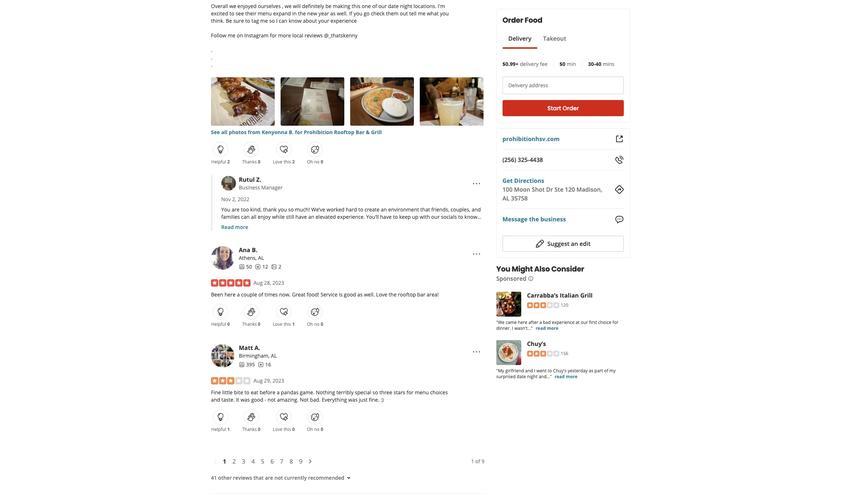Task type: describe. For each thing, give the bounding box(es) containing it.
delivery
[[520, 61, 539, 67]]

friends element for ana
[[239, 263, 252, 271]]

not
[[300, 396, 309, 403]]

with
[[420, 213, 430, 220]]

:) inside fine little bite to eat before a pandas game. nothing terribly special so three stars for menu choices and taste. it was good - not amazing. not bad. everything was just fine. :)
[[381, 396, 384, 403]]

6
[[271, 458, 274, 466]]

about
[[303, 17, 317, 24]]

page: 4 element
[[252, 457, 255, 466]]

bar
[[418, 291, 426, 298]]

of inside "overall we enjoyed ourselves  , we will definitely be making this one of our date night locations. i'm excited to see their menu expand in the new year as well. if you go check them out tell me what you think. be sure to tag me so i can know about your experience"
[[373, 3, 377, 10]]

menu image
[[473, 179, 481, 188]]

experience inside "we came here after a bad experience at our first choice for dinner. i wasn't…"
[[552, 319, 575, 326]]

this inside "overall we enjoyed ourselves  , we will definitely be making this one of our date night locations. i'm excited to see their menu expand in the new year as well. if you go check them out tell me what you think. be sure to tag me so i can know about your experience"
[[352, 3, 361, 10]]

16 photos v2 image
[[271, 264, 277, 270]]

helpful 1
[[212, 426, 230, 433]]

i inside "my girlfriend and i went to chuy's yesterday as part of my surprised date night and…"
[[535, 368, 536, 374]]

oh no 0 for matt a.
[[307, 426, 324, 433]]

your
[[319, 17, 330, 24]]

we up see
[[230, 3, 236, 10]]

(0 reactions) element down amazing.
[[292, 426, 295, 433]]

excited inside "overall we enjoyed ourselves  , we will definitely be making this one of our date night locations. i'm excited to see their menu expand in the new year as well. if you go check them out tell me what you think. be sure to tag me so i can know about your experience"
[[211, 10, 228, 17]]

7 link
[[277, 456, 287, 467]]

experience inside "overall we enjoyed ourselves  , we will definitely be making this one of our date night locations. i'm excited to see their menu expand in the new year as well. if you go check them out tell me what you think. be sure to tag me so i can know about your experience"
[[331, 17, 357, 24]]

ourselves
[[258, 3, 281, 10]]

24 chevron left v2 image
[[211, 458, 220, 466]]

if
[[349, 10, 353, 17]]

1 . from the top
[[211, 47, 213, 54]]

ana b. athens, al
[[239, 246, 264, 261]]

0 horizontal spatial 9
[[299, 458, 303, 466]]

page: 9 element
[[299, 457, 303, 466]]

delivery address
[[509, 82, 549, 89]]

check
[[371, 10, 385, 17]]

thanks for matt
[[242, 426, 257, 433]]

at
[[576, 319, 580, 326]]

0 down prohibition
[[321, 159, 324, 165]]

love left "rooftop"
[[377, 291, 388, 298]]

no for a.
[[315, 426, 320, 433]]

1 thanks from the top
[[242, 159, 257, 165]]

know inside nov 2, 2022 you are too kind, thank you so much! we've worked hard to create an environment that friends, couples, and families can all enjoy while still have an elevated experience. you'll have to keep up with our socials to know when we update the menu! we're all super excited for it :)
[[465, 213, 478, 220]]

thanks 0 for matt
[[242, 426, 261, 433]]

page: 8 element
[[290, 457, 293, 466]]

love this 1
[[273, 321, 295, 327]]

4
[[252, 458, 255, 466]]

we've
[[312, 206, 326, 213]]

for inside fine little bite to eat before a pandas game. nothing terribly special so three stars for menu choices and taste. it was good - not amazing. not bad. everything was just fine. :)
[[407, 389, 414, 396]]

read more link for carrabba's italian grill
[[536, 325, 559, 331]]

can inside nov 2, 2022 you are too kind, thank you so much! we've worked hard to create an environment that friends, couples, and families can all enjoy while still have an elevated experience. you'll have to keep up with our socials to know when we update the menu! we're all super excited for it :)
[[241, 213, 250, 220]]

suggest an edit button
[[503, 236, 624, 252]]

too
[[241, 206, 249, 213]]

29,
[[264, 377, 271, 384]]

the left "rooftop"
[[389, 291, 397, 298]]

2023 for b.
[[273, 279, 285, 286]]

and inside "my girlfriend and i went to chuy's yesterday as part of my surprised date night and…"
[[526, 368, 534, 374]]

are for that
[[265, 475, 273, 482]]

(0 reactions) element down everything
[[321, 426, 324, 433]]

can inside "overall we enjoyed ourselves  , we will definitely be making this one of our date night locations. i'm excited to see their menu expand in the new year as well. if you go check them out tell me what you think. be sure to tag me so i can know about your experience"
[[279, 17, 288, 24]]

stars
[[394, 389, 406, 396]]

part
[[595, 368, 604, 374]]

locations.
[[414, 3, 437, 10]]

1 inside "element"
[[223, 458, 226, 466]]

read more for carrabba's italian grill
[[536, 325, 559, 331]]

2023 for a.
[[273, 377, 285, 384]]

moon
[[515, 186, 531, 194]]

thanks 0 for ana
[[242, 321, 261, 327]]

menu image for ana b.
[[473, 250, 481, 258]]

al for ana b.
[[258, 255, 264, 261]]

carrabba's
[[528, 291, 559, 299]]

see
[[236, 10, 244, 17]]

and…"
[[539, 374, 552, 380]]

before
[[260, 389, 276, 396]]

order inside button
[[563, 104, 580, 112]]

dr
[[547, 186, 554, 194]]

couples,
[[451, 206, 471, 213]]

more left the local
[[278, 32, 291, 39]]

three
[[380, 389, 393, 396]]

grill inside the recommended reviews element
[[371, 129, 382, 136]]

1 have from the left
[[296, 213, 307, 220]]

41
[[211, 475, 217, 482]]

delivery for delivery address
[[509, 82, 528, 89]]

page: 1 element
[[220, 456, 230, 467]]

just
[[359, 396, 368, 403]]

follow
[[211, 32, 227, 39]]

photo of ana b. image
[[211, 246, 235, 270]]

fee
[[541, 61, 548, 67]]

1 vertical spatial me
[[261, 17, 268, 24]]

page: 5 element
[[261, 457, 265, 466]]

reviews element for matt a.
[[258, 361, 271, 369]]

$0
[[560, 61, 566, 67]]

out
[[400, 10, 408, 17]]

friends,
[[432, 206, 450, 213]]

and inside nov 2, 2022 you are too kind, thank you so much! we've worked hard to create an environment that friends, couples, and families can all enjoy while still have an elevated experience. you'll have to keep up with our socials to know when we update the menu! we're all super excited for it :)
[[472, 206, 481, 213]]

16 friends v2 image
[[239, 264, 245, 270]]

when
[[221, 221, 235, 228]]

5 star rating image
[[211, 279, 251, 287]]

are for you
[[232, 206, 240, 213]]

athens,
[[239, 255, 257, 261]]

went
[[537, 368, 547, 374]]

love this 2
[[273, 159, 295, 165]]

matt a. link
[[239, 344, 261, 352]]

enjoyed
[[238, 3, 257, 10]]

to right hard
[[359, 206, 364, 213]]

menu inside fine little bite to eat before a pandas game. nothing terribly special so three stars for menu choices and taste. it was good - not amazing. not bad. everything was just fine. :)
[[415, 389, 429, 396]]

bad
[[544, 319, 551, 326]]

16 friends v2 image
[[239, 362, 245, 368]]

so inside "overall we enjoyed ourselves  , we will definitely be making this one of our date night locations. i'm excited to see their menu expand in the new year as well. if you go check them out tell me what you think. be sure to tag me so i can know about your experience"
[[270, 17, 275, 24]]

this for 2
[[284, 159, 291, 165]]

start order
[[548, 104, 580, 112]]

a inside fine little bite to eat before a pandas game. nothing terribly special so three stars for menu choices and taste. it was good - not amazing. not bad. everything was just fine. :)
[[277, 389, 280, 396]]

1 horizontal spatial all
[[251, 213, 257, 220]]

1 horizontal spatial grill
[[581, 291, 593, 299]]

bite
[[234, 389, 243, 396]]

we inside nov 2, 2022 you are too kind, thank you so much! we've worked hard to create an environment that friends, couples, and families can all enjoy while still have an elevated experience. you'll have to keep up with our socials to know when we update the menu! we're all super excited for it :)
[[236, 221, 243, 228]]

for inside nov 2, 2022 you are too kind, thank you so much! we've worked hard to create an environment that friends, couples, and families can all enjoy while still have an elevated experience. you'll have to keep up with our socials to know when we update the menu! we're all super excited for it :)
[[344, 221, 350, 228]]

message the business button
[[503, 215, 566, 224]]

know inside "overall we enjoyed ourselves  , we will definitely be making this one of our date night locations. i'm excited to see their menu expand in the new year as well. if you go check them out tell me what you think. be sure to tag me so i can know about your experience"
[[289, 17, 302, 24]]

i'm
[[438, 3, 446, 10]]

aug for a.
[[254, 377, 263, 384]]

no for b.
[[315, 321, 320, 327]]

menu image for matt a.
[[473, 348, 481, 356]]

read more for chuy's
[[555, 374, 578, 380]]

wasn't…"
[[515, 325, 533, 331]]

year
[[319, 10, 329, 17]]

page: 3 element
[[242, 457, 246, 466]]

(0 reactions) element up z.
[[258, 159, 261, 165]]

16 chevron down v2 image
[[346, 475, 352, 481]]

business
[[239, 184, 260, 191]]

love for love this 1
[[273, 321, 283, 327]]

prohibitionhsv.com
[[503, 135, 560, 143]]

ste
[[555, 186, 564, 194]]

thank
[[263, 206, 277, 213]]

100
[[503, 186, 513, 194]]

0 up 'photo of matt a.'
[[227, 321, 230, 327]]

(2 reactions) element for helpful 2
[[227, 159, 230, 165]]

the inside nov 2, 2022 you are too kind, thank you so much! we've worked hard to create an environment that friends, couples, and families can all enjoy while still have an elevated experience. you'll have to keep up with our socials to know when we update the menu! we're all super excited for it :)
[[263, 221, 270, 228]]

also
[[535, 264, 550, 274]]

1 vertical spatial as
[[358, 291, 363, 298]]

to left see
[[230, 10, 235, 17]]

more right after
[[547, 325, 559, 331]]

for inside "we came here after a bad experience at our first choice for dinner. i wasn't…"
[[613, 319, 619, 326]]

definitely
[[302, 3, 324, 10]]

start order button
[[503, 100, 624, 116]]

still
[[286, 213, 294, 220]]

here inside the recommended reviews element
[[225, 291, 236, 298]]

0 down everything
[[321, 426, 324, 433]]

0 vertical spatial order
[[503, 15, 524, 25]]

i inside "overall we enjoyed ourselves  , we will definitely be making this one of our date night locations. i'm excited to see their menu expand in the new year as well. if you go check them out tell me what you think. be sure to tag me so i can know about your experience"
[[276, 17, 278, 24]]

making
[[333, 3, 351, 10]]

love for love this 0
[[273, 426, 283, 433]]

of inside "my girlfriend and i went to chuy's yesterday as part of my surprised date night and…"
[[605, 368, 609, 374]]

and inside fine little bite to eat before a pandas game. nothing terribly special so three stars for menu choices and taste. it was good - not amazing. not bad. everything was just fine. :)
[[211, 396, 220, 403]]

start
[[548, 104, 562, 112]]

2 down see all photos from kenyonna b. for prohibition rooftop bar & grill link in the left of the page
[[292, 159, 295, 165]]

special
[[355, 389, 372, 396]]

1 horizontal spatial b.
[[289, 129, 294, 136]]

for left prohibition
[[295, 129, 303, 136]]

1 horizontal spatial 9
[[482, 458, 485, 465]]

(0 reactions) element up 'a.'
[[258, 321, 261, 327]]

ana
[[239, 246, 251, 254]]

3 star rating image for carrabba's italian grill
[[528, 303, 560, 309]]

325-
[[518, 156, 530, 164]]

1 vertical spatial 120
[[561, 302, 569, 308]]

Order delivery text field
[[503, 77, 624, 94]]

kenyonna
[[262, 129, 288, 136]]

1 no from the top
[[315, 159, 320, 165]]

see all photos from kenyonna b. for prohibition rooftop bar & grill link
[[211, 129, 382, 136]]

more down 156
[[566, 374, 578, 380]]

families
[[221, 213, 240, 220]]

you inside nov 2, 2022 you are too kind, thank you so much! we've worked hard to create an environment that friends, couples, and families can all enjoy while still have an elevated experience. you'll have to keep up with our socials to know when we update the menu! we're all super excited for it :)
[[278, 206, 287, 213]]

2 have from the left
[[381, 213, 392, 220]]

2 horizontal spatial you
[[440, 10, 449, 17]]

(0 reactions) element down prohibition
[[321, 159, 324, 165]]

our inside "overall we enjoyed ourselves  , we will definitely be making this one of our date night locations. i'm excited to see their menu expand in the new year as well. if you go check them out tell me what you think. be sure to tag me so i can know about your experience"
[[379, 3, 387, 10]]

16 info v2 image
[[528, 276, 534, 282]]

3
[[242, 458, 246, 466]]

helpful for ana b.
[[212, 321, 226, 327]]

more inside 'dropdown button'
[[235, 224, 248, 231]]

"we came here after a bad experience at our first choice for dinner. i wasn't…"
[[497, 319, 619, 331]]

al inside "get directions 100 moon shot dr ste 120 madison, al 35758"
[[503, 194, 510, 202]]

1 vertical spatial an
[[309, 213, 315, 220]]

overall we enjoyed ourselves  , we will definitely be making this one of our date night locations. i'm excited to see their menu expand in the new year as well. if you go check them out tell me what you think. be sure to tag me so i can know about your experience
[[211, 3, 449, 24]]

think.
[[211, 17, 225, 24]]

12
[[263, 263, 268, 270]]

0 horizontal spatial that
[[254, 475, 264, 482]]

their
[[245, 10, 257, 17]]

this for 0
[[284, 426, 291, 433]]

1 vertical spatial not
[[275, 475, 283, 482]]

0 up z.
[[258, 159, 261, 165]]

will
[[293, 3, 301, 10]]

friends element for matt
[[239, 361, 255, 369]]

my
[[610, 368, 616, 374]]

-
[[265, 396, 267, 403]]

night inside "overall we enjoyed ourselves  , we will definitely be making this one of our date night locations. i'm excited to see their menu expand in the new year as well. if you go check them out tell me what you think. be sure to tag me so i can know about your experience"
[[400, 3, 413, 10]]

0 vertical spatial good
[[344, 291, 356, 298]]

2 horizontal spatial all
[[303, 221, 309, 228]]

1 oh from the top
[[307, 159, 313, 165]]

0 down the been here a couple of times now. great food! service is good as well. love the rooftop bar area! at the bottom of page
[[321, 321, 324, 327]]

night inside "my girlfriend and i went to chuy's yesterday as part of my surprised date night and…"
[[528, 374, 538, 380]]

game.
[[300, 389, 315, 396]]

address
[[530, 82, 549, 89]]

aug 28, 2023
[[254, 279, 285, 286]]

edit
[[580, 240, 591, 248]]

birmingham,
[[239, 352, 270, 359]]

50
[[246, 263, 252, 270]]

we right ,
[[285, 3, 292, 10]]

2 up photo of rutul z.
[[227, 159, 230, 165]]

it
[[236, 396, 239, 403]]

as inside "overall we enjoyed ourselves  , we will definitely be making this one of our date night locations. i'm excited to see their menu expand in the new year as well. if you go check them out tell me what you think. be sure to tag me so i can know about your experience"
[[331, 10, 336, 17]]

chuy's
[[554, 368, 567, 374]]

8
[[290, 458, 293, 466]]

you might also consider
[[497, 264, 585, 274]]

0 vertical spatial a
[[237, 291, 240, 298]]

aug for b.
[[254, 279, 263, 286]]

menu!
[[272, 221, 287, 228]]

tag
[[252, 17, 259, 24]]



Task type: locate. For each thing, give the bounding box(es) containing it.
an inside suggest an edit button
[[572, 240, 579, 248]]

i right dinner.
[[513, 325, 514, 331]]

2 2023 from the top
[[273, 377, 285, 384]]

thanks up the matt a. link
[[242, 321, 257, 327]]

our inside nov 2, 2022 you are too kind, thank you so much! we've worked hard to create an environment that friends, couples, and families can all enjoy while still have an elevated experience. you'll have to keep up with our socials to know when we update the menu! we're all super excited for it :)
[[432, 213, 440, 220]]

1 horizontal spatial a
[[277, 389, 280, 396]]

might
[[512, 264, 533, 274]]

food!
[[307, 291, 320, 298]]

0 vertical spatial oh no 0
[[307, 159, 324, 165]]

1 vertical spatial al
[[258, 255, 264, 261]]

1 vertical spatial you
[[497, 264, 511, 274]]

no down prohibition
[[315, 159, 320, 165]]

0 down amazing.
[[292, 426, 295, 433]]

1 horizontal spatial have
[[381, 213, 392, 220]]

1 aug from the top
[[254, 279, 263, 286]]

aug left '28,'
[[254, 279, 263, 286]]

thanks 0 right 'helpful 1'
[[242, 426, 261, 433]]

1 horizontal spatial (1 reaction) element
[[292, 321, 295, 327]]

1 vertical spatial date
[[517, 374, 527, 380]]

a inside "we came here after a bad experience at our first choice for dinner. i wasn't…"
[[540, 319, 542, 326]]

carrabba's italian grill
[[528, 291, 593, 299]]

0 vertical spatial you
[[221, 206, 231, 213]]

3 oh from the top
[[307, 426, 313, 433]]

1 menu image from the top
[[473, 250, 481, 258]]

overall
[[211, 3, 228, 10]]

(0 reactions) element up 'photo of matt a.'
[[227, 321, 230, 327]]

read more
[[536, 325, 559, 331], [555, 374, 578, 380]]

1 vertical spatial menu
[[415, 389, 429, 396]]

reviews element down birmingham,
[[258, 361, 271, 369]]

our up check
[[379, 3, 387, 10]]

recommended reviews element
[[207, 0, 497, 482]]

2 helpful from the top
[[212, 321, 226, 327]]

(256) 325-4438
[[503, 156, 544, 164]]

thanks up rutul on the top left of the page
[[242, 159, 257, 165]]

0 horizontal spatial you
[[278, 206, 287, 213]]

that inside nov 2, 2022 you are too kind, thank you so much! we've worked hard to create an environment that friends, couples, and families can all enjoy while still have an elevated experience. you'll have to keep up with our socials to know when we update the menu! we're all super excited for it :)
[[421, 206, 430, 213]]

delivery tab panel
[[503, 49, 573, 52]]

me left the on
[[228, 32, 236, 39]]

to inside "my girlfriend and i went to chuy's yesterday as part of my surprised date night and…"
[[548, 368, 553, 374]]

to inside fine little bite to eat before a pandas game. nothing terribly special so three stars for menu choices and taste. it was good - not amazing. not bad. everything was just fine. :)
[[245, 389, 250, 396]]

1 horizontal spatial as
[[358, 291, 363, 298]]

was left just
[[349, 396, 358, 403]]

0 horizontal spatial me
[[228, 32, 236, 39]]

24 external link v2 image
[[616, 135, 624, 143]]

message the business
[[503, 215, 566, 223]]

the right the message
[[530, 215, 540, 223]]

0 vertical spatial 3 star rating image
[[528, 303, 560, 309]]

(1 reaction) element down taste.
[[227, 426, 230, 433]]

0 vertical spatial reviews element
[[255, 263, 268, 271]]

1 horizontal spatial order
[[563, 104, 580, 112]]

message
[[503, 215, 528, 223]]

2 inside photos element
[[279, 263, 282, 270]]

(2 reactions) element
[[227, 159, 230, 165], [292, 159, 295, 165]]

not
[[268, 396, 276, 403], [275, 475, 283, 482]]

of inside pagination navigation navigation
[[476, 458, 481, 465]]

rooftop
[[334, 129, 355, 136]]

3 star rating image down the carrabba's
[[528, 303, 560, 309]]

love this 0
[[273, 426, 295, 433]]

read for carrabba's italian grill
[[536, 325, 546, 331]]

1 delivery from the top
[[509, 34, 532, 43]]

love for love this 2
[[273, 159, 283, 165]]

0 left love this 0
[[258, 426, 261, 433]]

1 horizontal spatial you
[[354, 10, 363, 17]]

delivery for delivery
[[509, 34, 532, 43]]

2 was from the left
[[349, 396, 358, 403]]

friends element containing 50
[[239, 263, 252, 271]]

0
[[258, 159, 261, 165], [321, 159, 324, 165], [227, 321, 230, 327], [258, 321, 261, 327], [321, 321, 324, 327], [258, 426, 261, 433], [292, 426, 295, 433], [321, 426, 324, 433]]

friends element
[[239, 263, 252, 271], [239, 361, 255, 369]]

0 horizontal spatial night
[[400, 3, 413, 10]]

know down couples,
[[465, 213, 478, 220]]

more right when
[[235, 224, 248, 231]]

1 vertical spatial experience
[[552, 319, 575, 326]]

that
[[421, 206, 430, 213], [254, 475, 264, 482]]

(0 reactions) element left love this 0
[[258, 426, 261, 433]]

excited inside nov 2, 2022 you are too kind, thank you so much! we've worked hard to create an environment that friends, couples, and families can all enjoy while still have an elevated experience. you'll have to keep up with our socials to know when we update the menu! we're all super excited for it :)
[[325, 221, 342, 228]]

on
[[237, 32, 243, 39]]

1 horizontal spatial reviews
[[305, 32, 323, 39]]

1 horizontal spatial good
[[344, 291, 356, 298]]

next image
[[306, 457, 315, 466]]

0 horizontal spatial as
[[331, 10, 336, 17]]

1 of 9
[[472, 458, 485, 465]]

an right create
[[381, 206, 387, 213]]

1 vertical spatial and
[[526, 368, 534, 374]]

reviews down the about
[[305, 32, 323, 39]]

excited
[[211, 10, 228, 17], [325, 221, 342, 228]]

0 vertical spatial reviews
[[305, 32, 323, 39]]

read for chuy's
[[555, 374, 565, 380]]

2 (2 reactions) element from the left
[[292, 159, 295, 165]]

photos
[[229, 129, 247, 136]]

1 was from the left
[[241, 396, 250, 403]]

expand
[[273, 10, 291, 17]]

order right "start" at right top
[[563, 104, 580, 112]]

0 horizontal spatial you
[[221, 206, 231, 213]]

(2 reactions) element for love this 2
[[292, 159, 295, 165]]

0 up 'a.'
[[258, 321, 261, 327]]

28,
[[264, 279, 271, 286]]

been here a couple of times now. great food! service is good as well. love the rooftop bar area!
[[211, 291, 439, 298]]

2 friends element from the top
[[239, 361, 255, 369]]

in
[[293, 10, 297, 17]]

read more link for chuy's
[[555, 374, 578, 380]]

1 horizontal spatial read
[[555, 374, 565, 380]]

fine
[[211, 389, 221, 396]]

here left after
[[518, 319, 528, 326]]

love down amazing.
[[273, 426, 283, 433]]

3 star rating image for chuy's
[[528, 351, 560, 357]]

worked
[[327, 206, 345, 213]]

that down "5"
[[254, 475, 264, 482]]

0 horizontal spatial date
[[388, 3, 399, 10]]

24 phone v2 image
[[616, 155, 624, 164]]

0 horizontal spatial grill
[[371, 129, 382, 136]]

date inside "overall we enjoyed ourselves  , we will definitely be making this one of our date night locations. i'm excited to see their menu expand in the new year as well. if you go check them out tell me what you think. be sure to tag me so i can know about your experience"
[[388, 3, 399, 10]]

a.
[[255, 344, 261, 352]]

thanks 0 up the matt a. link
[[242, 321, 261, 327]]

a right before
[[277, 389, 280, 396]]

oh for ana b.
[[307, 321, 313, 327]]

2 vertical spatial oh
[[307, 426, 313, 433]]

(1 reaction) element for helpful 1
[[227, 426, 230, 433]]

grill right italian
[[581, 291, 593, 299]]

all up update
[[251, 213, 257, 220]]

:) right fine.
[[381, 396, 384, 403]]

5
[[261, 458, 265, 466]]

(1 reaction) element down great
[[292, 321, 295, 327]]

40
[[596, 61, 602, 67]]

2 oh no 0 from the top
[[307, 321, 324, 327]]

eat
[[251, 389, 259, 396]]

nov
[[221, 196, 231, 203]]

1 horizontal spatial night
[[528, 374, 538, 380]]

1 horizontal spatial that
[[421, 206, 430, 213]]

0 horizontal spatial (1 reaction) element
[[227, 426, 230, 433]]

helpful 2
[[212, 159, 230, 165]]

1 horizontal spatial here
[[518, 319, 528, 326]]

the right in
[[298, 10, 306, 17]]

aug left 29,
[[254, 377, 263, 384]]

no down food!
[[315, 321, 320, 327]]

al up 16
[[271, 352, 277, 359]]

here inside "we came here after a bad experience at our first choice for dinner. i wasn't…"
[[518, 319, 528, 326]]

1 vertical spatial all
[[251, 213, 257, 220]]

16 review v2 image
[[258, 362, 264, 368]]

times
[[265, 291, 278, 298]]

1 vertical spatial b.
[[252, 246, 258, 254]]

page: 2 element
[[233, 457, 236, 466]]

was
[[241, 396, 250, 403], [349, 396, 358, 403]]

read more right and…"
[[555, 374, 578, 380]]

0 horizontal spatial reviews
[[233, 475, 252, 482]]

so down expand
[[270, 17, 275, 24]]

0 vertical spatial oh
[[307, 159, 313, 165]]

2 vertical spatial me
[[228, 32, 236, 39]]

0 vertical spatial so
[[270, 17, 275, 24]]

0 horizontal spatial have
[[296, 213, 307, 220]]

1 vertical spatial delivery
[[509, 82, 528, 89]]

the inside button
[[530, 215, 540, 223]]

read
[[221, 224, 234, 231]]

are inside nov 2, 2022 you are too kind, thank you so much! we've worked hard to create an environment that friends, couples, and families can all enjoy while still have an elevated experience. you'll have to keep up with our socials to know when we update the menu! we're all super excited for it :)
[[232, 206, 240, 213]]

2 right 16 photos v2
[[279, 263, 282, 270]]

good right is
[[344, 291, 356, 298]]

reviews element right 50 at left
[[255, 263, 268, 271]]

go
[[364, 10, 370, 17]]

2 horizontal spatial and
[[526, 368, 534, 374]]

photos element
[[271, 263, 282, 271]]

helpful down been
[[212, 321, 226, 327]]

2 oh from the top
[[307, 321, 313, 327]]

1 horizontal spatial are
[[265, 475, 273, 482]]

al
[[503, 194, 510, 202], [258, 255, 264, 261], [271, 352, 277, 359]]

matt a. birmingham, al
[[239, 344, 277, 359]]

0 vertical spatial 120
[[566, 186, 576, 194]]

well. right is
[[364, 291, 375, 298]]

1 horizontal spatial (2 reactions) element
[[292, 159, 295, 165]]

9
[[299, 458, 303, 466], [482, 458, 485, 465]]

1 vertical spatial excited
[[325, 221, 342, 228]]

well. inside "overall we enjoyed ourselves  , we will definitely be making this one of our date night locations. i'm excited to see their menu expand in the new year as well. if you go check them out tell me what you think. be sure to tag me so i can know about your experience"
[[337, 10, 348, 17]]

1 vertical spatial thanks
[[242, 321, 257, 327]]

1 horizontal spatial menu
[[415, 389, 429, 396]]

as
[[331, 10, 336, 17], [358, 291, 363, 298], [589, 368, 594, 374]]

3 star rating image
[[528, 303, 560, 309], [528, 351, 560, 357], [211, 377, 251, 385]]

date inside "my girlfriend and i went to chuy's yesterday as part of my surprised date night and…"
[[517, 374, 527, 380]]

3 thanks from the top
[[242, 426, 257, 433]]

we down families at the left top of page
[[236, 221, 243, 228]]

0 horizontal spatial know
[[289, 17, 302, 24]]

as right is
[[358, 291, 363, 298]]

are up families at the left top of page
[[232, 206, 240, 213]]

date up them
[[388, 3, 399, 10]]

1 oh no 0 from the top
[[307, 159, 324, 165]]

delivery left the address
[[509, 82, 528, 89]]

me right tag
[[261, 17, 268, 24]]

2 . from the top
[[211, 54, 213, 61]]

this for 1
[[284, 321, 291, 327]]

24 message v2 image
[[616, 215, 624, 224]]

2023 right '28,'
[[273, 279, 285, 286]]

(2 reactions) element down see all photos from kenyonna b. for prohibition rooftop bar & grill link in the left of the page
[[292, 159, 295, 165]]

see all photos from kenyonna b. for prohibition rooftop bar & grill
[[211, 129, 382, 136]]

"my
[[497, 368, 505, 374]]

(2 reactions) element up photo of rutul z.
[[227, 159, 230, 165]]

120
[[566, 186, 576, 194], [561, 302, 569, 308]]

3 . from the top
[[211, 61, 213, 68]]

order food
[[503, 15, 543, 25]]

2 no from the top
[[315, 321, 320, 327]]

1 vertical spatial (1 reaction) element
[[227, 426, 230, 433]]

2 horizontal spatial our
[[581, 319, 589, 326]]

good inside fine little bite to eat before a pandas game. nothing terribly special so three stars for menu choices and taste. it was good - not amazing. not bad. everything was just fine. :)
[[251, 396, 264, 403]]

3 no from the top
[[315, 426, 320, 433]]

ana b. link
[[239, 246, 258, 254]]

experience down if
[[331, 17, 357, 24]]

1 vertical spatial our
[[432, 213, 440, 220]]

2 vertical spatial al
[[271, 352, 277, 359]]

an
[[381, 206, 387, 213], [309, 213, 315, 220], [572, 240, 579, 248]]

1 horizontal spatial :)
[[381, 396, 384, 403]]

2 menu image from the top
[[473, 348, 481, 356]]

2 vertical spatial thanks 0
[[242, 426, 261, 433]]

0 horizontal spatial i
[[276, 17, 278, 24]]

know
[[289, 17, 302, 24], [465, 213, 478, 220]]

we
[[230, 3, 236, 10], [285, 3, 292, 10], [236, 221, 243, 228]]

1 horizontal spatial al
[[271, 352, 277, 359]]

service
[[321, 291, 338, 298]]

this down see all photos from kenyonna b. for prohibition rooftop bar & grill link in the left of the page
[[284, 159, 291, 165]]

menu down ourselves
[[258, 10, 272, 17]]

(1 reaction) element
[[292, 321, 295, 327], [227, 426, 230, 433]]

tab list containing delivery
[[503, 34, 573, 49]]

read
[[536, 325, 546, 331], [555, 374, 565, 380]]

consider
[[552, 264, 585, 274]]

al inside ana b. athens, al
[[258, 255, 264, 261]]

to left eat
[[245, 389, 250, 396]]

not right -
[[268, 396, 276, 403]]

0 vertical spatial b.
[[289, 129, 294, 136]]

love
[[273, 159, 283, 165], [377, 291, 388, 298], [273, 321, 283, 327], [273, 426, 283, 433]]

1 vertical spatial read more link
[[555, 374, 578, 380]]

the inside "overall we enjoyed ourselves  , we will definitely be making this one of our date night locations. i'm excited to see their menu expand in the new year as well. if you go check them out tell me what you think. be sure to tag me so i can know about your experience"
[[298, 10, 306, 17]]

0 horizontal spatial excited
[[211, 10, 228, 17]]

not inside fine little bite to eat before a pandas game. nothing terribly special so three stars for menu choices and taste. it was good - not amazing. not bad. everything was just fine. :)
[[268, 396, 276, 403]]

excited down elevated
[[325, 221, 342, 228]]

as inside "my girlfriend and i went to chuy's yesterday as part of my surprised date night and…"
[[589, 368, 594, 374]]

1 2023 from the top
[[273, 279, 285, 286]]

b. inside ana b. athens, al
[[252, 246, 258, 254]]

0 horizontal spatial good
[[251, 396, 264, 403]]

0 vertical spatial thanks
[[242, 159, 257, 165]]

0 vertical spatial al
[[503, 194, 510, 202]]

menu inside "overall we enjoyed ourselves  , we will definitely be making this one of our date night locations. i'm excited to see their menu expand in the new year as well. if you go check them out tell me what you think. be sure to tag me so i can know about your experience"
[[258, 10, 272, 17]]

for right instagram
[[270, 32, 277, 39]]

chuy's
[[528, 340, 547, 348]]

.
[[211, 47, 213, 54], [211, 54, 213, 61], [211, 61, 213, 68]]

120 inside "get directions 100 moon shot dr ste 120 madison, al 35758"
[[566, 186, 576, 194]]

all
[[221, 129, 228, 136], [251, 213, 257, 220], [303, 221, 309, 228]]

new
[[308, 10, 318, 17]]

0 horizontal spatial are
[[232, 206, 240, 213]]

order left the food
[[503, 15, 524, 25]]

pagination navigation navigation
[[211, 449, 485, 475]]

1 vertical spatial can
[[241, 213, 250, 220]]

helpful for matt a.
[[212, 426, 226, 433]]

area!
[[427, 291, 439, 298]]

that up with
[[421, 206, 430, 213]]

0 vertical spatial excited
[[211, 10, 228, 17]]

0 vertical spatial read more link
[[536, 325, 559, 331]]

1 vertical spatial that
[[254, 475, 264, 482]]

this
[[352, 3, 361, 10], [284, 159, 291, 165], [284, 321, 291, 327], [284, 426, 291, 433]]

1 horizontal spatial an
[[381, 206, 387, 213]]

page: 7 element
[[280, 457, 284, 466]]

0 vertical spatial thanks 0
[[242, 159, 261, 165]]

b.
[[289, 129, 294, 136], [252, 246, 258, 254]]

i inside "we came here after a bad experience at our first choice for dinner. i wasn't…"
[[513, 325, 514, 331]]

for left it on the top
[[344, 221, 350, 228]]

0 vertical spatial not
[[268, 396, 276, 403]]

chuy's image
[[497, 340, 522, 365]]

tab list
[[503, 34, 573, 49]]

0 vertical spatial menu
[[258, 10, 272, 17]]

have right you'll at the left top
[[381, 213, 392, 220]]

2 horizontal spatial an
[[572, 240, 579, 248]]

first
[[590, 319, 598, 326]]

24 pencil v2 image
[[536, 239, 545, 248]]

can down expand
[[279, 17, 288, 24]]

date right the surprised
[[517, 374, 527, 380]]

:) inside nov 2, 2022 you are too kind, thank you so much! we've worked hard to create an environment that friends, couples, and families can all enjoy while still have an elevated experience. you'll have to keep up with our socials to know when we update the menu! we're all super excited for it :)
[[356, 221, 359, 228]]

page: 6 element
[[271, 457, 274, 466]]

0 vertical spatial menu image
[[473, 250, 481, 258]]

i left went
[[535, 368, 536, 374]]

1 vertical spatial good
[[251, 396, 264, 403]]

3 oh no 0 from the top
[[307, 426, 324, 433]]

for right stars
[[407, 389, 414, 396]]

choice
[[599, 319, 612, 326]]

choices
[[431, 389, 448, 396]]

menu image
[[473, 250, 481, 258], [473, 348, 481, 356]]

3 thanks 0 from the top
[[242, 426, 261, 433]]

1 vertical spatial well.
[[364, 291, 375, 298]]

2 aug from the top
[[254, 377, 263, 384]]

2 vertical spatial 3 star rating image
[[211, 377, 251, 385]]

0 vertical spatial all
[[221, 129, 228, 136]]

2 thanks from the top
[[242, 321, 257, 327]]

0 vertical spatial aug
[[254, 279, 263, 286]]

al inside matt a. birmingham, al
[[271, 352, 277, 359]]

prohibitionhsv.com link
[[503, 135, 560, 143]]

reviews element containing 16
[[258, 361, 271, 369]]

2 horizontal spatial al
[[503, 194, 510, 202]]

you inside nov 2, 2022 you are too kind, thank you so much! we've worked hard to create an environment that friends, couples, and families can all enjoy while still have an elevated experience. you'll have to keep up with our socials to know when we update the menu! we're all super excited for it :)
[[221, 206, 231, 213]]

1 vertical spatial friends element
[[239, 361, 255, 369]]

0 horizontal spatial order
[[503, 15, 524, 25]]

me down locations.
[[418, 10, 426, 17]]

1 thanks 0 from the top
[[242, 159, 261, 165]]

3 star rating image up little on the left bottom of the page
[[211, 377, 251, 385]]

them
[[386, 10, 399, 17]]

1 helpful from the top
[[212, 159, 226, 165]]

al for matt a.
[[271, 352, 277, 359]]

:) right it on the top
[[356, 221, 359, 228]]

thanks 0
[[242, 159, 261, 165], [242, 321, 261, 327], [242, 426, 261, 433]]

1 vertical spatial menu image
[[473, 348, 481, 356]]

2 inside pagination navigation navigation
[[233, 458, 236, 466]]

a left bad
[[540, 319, 542, 326]]

our right at on the bottom of the page
[[581, 319, 589, 326]]

2 vertical spatial helpful
[[212, 426, 226, 433]]

oh right love this 2
[[307, 159, 313, 165]]

so up fine.
[[373, 389, 379, 396]]

b. right the kenyonna
[[289, 129, 294, 136]]

sure
[[234, 17, 244, 24]]

the down enjoy
[[263, 221, 270, 228]]

chuy's link
[[528, 340, 547, 348]]

1 vertical spatial so
[[289, 206, 294, 213]]

thanks 0 up rutul on the top left of the page
[[242, 159, 261, 165]]

oh for matt a.
[[307, 426, 313, 433]]

so inside nov 2, 2022 you are too kind, thank you so much! we've worked hard to create an environment that friends, couples, and families can all enjoy while still have an elevated experience. you'll have to keep up with our socials to know when we update the menu! we're all super excited for it :)
[[289, 206, 294, 213]]

directions
[[515, 177, 545, 185]]

delivery
[[509, 34, 532, 43], [509, 82, 528, 89]]

3 star rating image down chuy's
[[528, 351, 560, 357]]

photo of rutul z. image
[[221, 176, 236, 191]]

so inside fine little bite to eat before a pandas game. nothing terribly special so three stars for menu choices and taste. it was good - not amazing. not bad. everything was just fine. :)
[[373, 389, 379, 396]]

friends element containing 395
[[239, 361, 255, 369]]

2 delivery from the top
[[509, 82, 528, 89]]

it
[[352, 221, 355, 228]]

read more link right and…"
[[555, 374, 578, 380]]

2 vertical spatial as
[[589, 368, 594, 374]]

0 vertical spatial and
[[472, 206, 481, 213]]

girlfriend
[[506, 368, 525, 374]]

0 horizontal spatial and
[[211, 396, 220, 403]]

(0 reactions) element down the been here a couple of times now. great food! service is good as well. love the rooftop bar area! at the bottom of page
[[321, 321, 324, 327]]

1 (2 reactions) element from the left
[[227, 159, 230, 165]]

update
[[244, 221, 261, 228]]

rooftop
[[398, 291, 416, 298]]

aug
[[254, 279, 263, 286], [254, 377, 263, 384]]

all right see
[[221, 129, 228, 136]]

2 vertical spatial .
[[211, 61, 213, 68]]

elevated
[[316, 213, 336, 220]]

24 directions v2 image
[[616, 185, 624, 194]]

reviews element for ana b.
[[255, 263, 268, 271]]

not down 7 link
[[275, 475, 283, 482]]

2 vertical spatial a
[[277, 389, 280, 396]]

carrabba's italian grill image
[[497, 292, 522, 317]]

8 link
[[287, 456, 296, 467]]

3 helpful from the top
[[212, 426, 226, 433]]

our inside "we came here after a bad experience at our first choice for dinner. i wasn't…"
[[581, 319, 589, 326]]

and down fine
[[211, 396, 220, 403]]

0 horizontal spatial can
[[241, 213, 250, 220]]

read right and…"
[[555, 374, 565, 380]]

1 friends element from the top
[[239, 263, 252, 271]]

thanks for ana
[[242, 321, 257, 327]]

fine.
[[369, 396, 380, 403]]

and
[[472, 206, 481, 213], [526, 368, 534, 374], [211, 396, 220, 403]]

(1 reaction) element for love this 1
[[292, 321, 295, 327]]

0 horizontal spatial experience
[[331, 17, 357, 24]]

2 thanks 0 from the top
[[242, 321, 261, 327]]

reviews element
[[255, 263, 268, 271], [258, 361, 271, 369]]

to left keep
[[393, 213, 398, 220]]

oh no 0 for ana b.
[[307, 321, 324, 327]]

$0.99+
[[503, 61, 519, 67]]

photo of matt a. image
[[211, 344, 235, 368]]

0 vertical spatial read
[[536, 325, 546, 331]]

bad.
[[310, 396, 321, 403]]

you
[[354, 10, 363, 17], [440, 10, 449, 17], [278, 206, 287, 213]]

to down couples,
[[459, 213, 464, 220]]

0 vertical spatial me
[[418, 10, 426, 17]]

up
[[413, 213, 419, 220]]

read up chuy's
[[536, 325, 546, 331]]

to left tag
[[245, 17, 250, 24]]

120 right ste
[[566, 186, 576, 194]]

much!
[[295, 206, 310, 213]]

(0 reactions) element
[[258, 159, 261, 165], [321, 159, 324, 165], [227, 321, 230, 327], [258, 321, 261, 327], [321, 321, 324, 327], [258, 426, 261, 433], [292, 426, 295, 433], [321, 426, 324, 433]]

2 vertical spatial i
[[535, 368, 536, 374]]

1 horizontal spatial well.
[[364, 291, 375, 298]]

reviews element containing 12
[[255, 263, 268, 271]]

as down be
[[331, 10, 336, 17]]

matt
[[239, 344, 253, 352]]

0 vertical spatial that
[[421, 206, 430, 213]]

carrabba's italian grill link
[[528, 291, 593, 299]]

16 review v2 image
[[255, 264, 261, 270]]



Task type: vqa. For each thing, say whether or not it's contained in the screenshot.
first Thanks 0 from the top
yes



